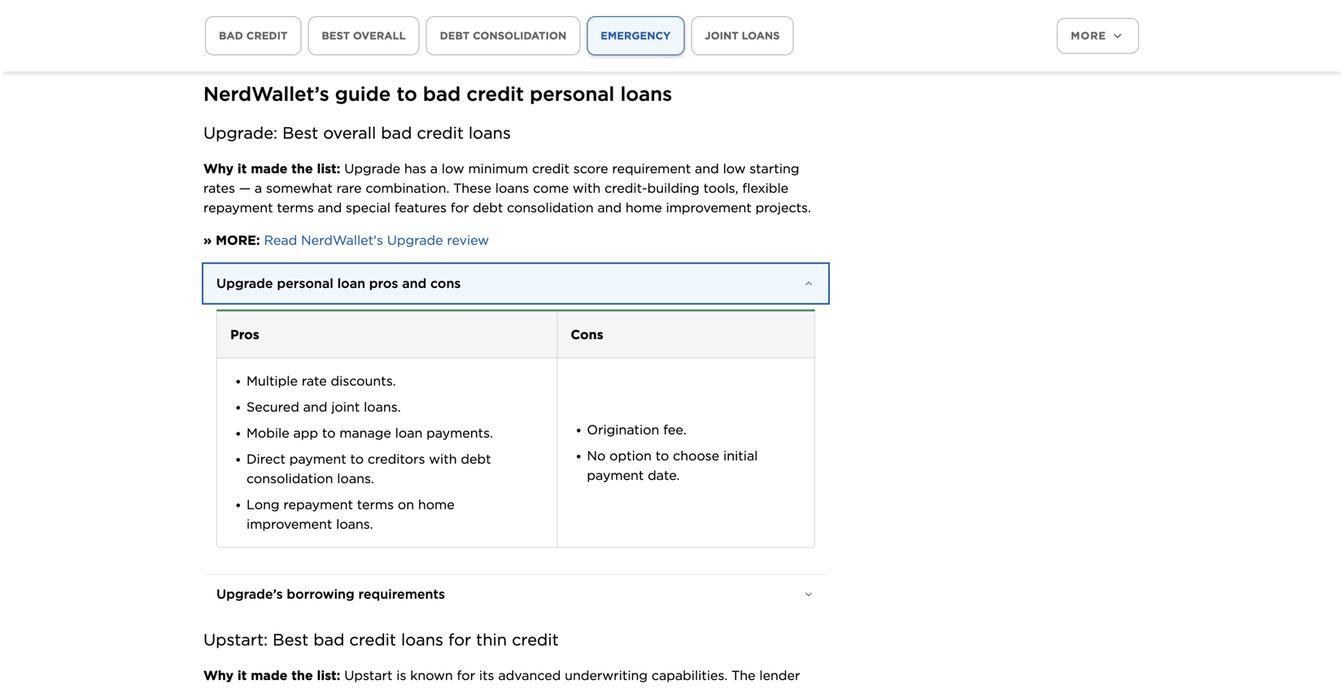 Task type: describe. For each thing, give the bounding box(es) containing it.
the
[[732, 668, 756, 684]]

upgrade:
[[204, 123, 278, 143]]

direct
[[247, 451, 286, 467]]

direct payment to creditors with debt consolidation loans.
[[247, 451, 491, 487]]

requirements
[[359, 587, 445, 602]]

why for upstart is known for its advanced underwriting capabilities. the lender looks beyond traditional borrower information like credit and income and reviews alternativ
[[204, 668, 234, 684]]

0 vertical spatial loans.
[[364, 399, 401, 415]]

credit inside 'upgrade has a low minimum credit score requirement and low starting rates — a somewhat rare combination. these loans come with credit-building tools, flexible repayment terms and special features for debt consolidation and home improvement projects.'
[[532, 161, 570, 177]]

income
[[601, 687, 648, 690]]

bad inside button
[[219, 29, 243, 42]]

pros
[[369, 276, 398, 291]]

creditors
[[368, 451, 425, 467]]

its
[[479, 668, 495, 684]]

consolidation inside the "direct payment to creditors with debt consolidation loans."
[[247, 471, 333, 487]]

debt inside button
[[440, 29, 470, 42]]

1 horizontal spatial personal
[[530, 82, 615, 106]]

—
[[239, 180, 251, 196]]

is
[[397, 668, 407, 684]]

1 low from the left
[[442, 161, 465, 177]]

nerdwallet's guide to bad credit personal loans
[[204, 82, 673, 106]]

long repayment terms on home improvement loans.
[[247, 497, 455, 532]]

thin
[[476, 631, 507, 650]]

nerdwallet's
[[301, 232, 383, 248]]

joint loans
[[705, 29, 780, 42]]

overall inside button
[[353, 29, 406, 42]]

with inside the "direct payment to creditors with debt consolidation loans."
[[429, 451, 457, 467]]

origination fee.
[[587, 422, 687, 438]]

list: for upstart
[[317, 668, 341, 684]]

discounts.
[[331, 373, 396, 389]]

credit down nerdwallet's guide to bad credit personal loans
[[417, 123, 464, 143]]

flexible
[[743, 180, 789, 196]]

combination.
[[366, 180, 450, 196]]

credit up advanced
[[512, 631, 559, 650]]

minimum
[[469, 161, 528, 177]]

features
[[395, 200, 447, 216]]

product offers quick filters tab list
[[205, 16, 902, 147]]

rates
[[204, 180, 235, 196]]

and inside "dropdown button"
[[402, 276, 427, 291]]

rare
[[337, 180, 362, 196]]

come
[[533, 180, 569, 196]]

pros
[[230, 327, 260, 343]]

home inside 'upgrade has a low minimum credit score requirement and low starting rates — a somewhat rare combination. these loans come with credit-building tools, flexible repayment terms and special features for debt consolidation and home improvement projects.'
[[626, 200, 662, 216]]

terms inside the "long repayment terms on home improvement loans."
[[357, 497, 394, 513]]

mobile
[[247, 425, 290, 441]]

information
[[427, 687, 502, 690]]

upgrade personal loan pros and cons button
[[204, 264, 829, 303]]

requirement
[[613, 161, 691, 177]]

more:
[[216, 232, 260, 248]]

choose
[[673, 448, 720, 464]]

projects.
[[756, 200, 812, 216]]

1 vertical spatial joint
[[332, 399, 360, 415]]

1 vertical spatial loan
[[395, 425, 423, 441]]

best overall
[[322, 29, 406, 42]]

nerdwallet's
[[204, 82, 329, 106]]

why it made the list: for —
[[204, 161, 345, 177]]

bad down upgrade's borrowing requirements
[[314, 631, 345, 650]]

payment inside the no option to choose initial payment date.
[[587, 468, 644, 484]]

long
[[247, 497, 280, 513]]

read nerdwallet's upgrade review
[[264, 232, 489, 248]]

tools,
[[704, 180, 739, 196]]

joint inside 'button'
[[705, 29, 739, 42]]

score
[[574, 161, 609, 177]]

for inside 'upgrade has a low minimum credit score requirement and low starting rates — a somewhat rare combination. these loans come with credit-building tools, flexible repayment terms and special features for debt consolidation and home improvement projects.'
[[451, 200, 469, 216]]

fee.
[[664, 422, 687, 438]]

cons
[[571, 327, 604, 343]]

upgrade's borrowing requirements button
[[204, 575, 829, 614]]

upstart
[[345, 668, 393, 684]]

credit down debt consolidation button
[[467, 82, 524, 106]]

» more:
[[204, 232, 260, 248]]

looks
[[204, 687, 238, 690]]

origination
[[587, 422, 660, 438]]

credit inside button
[[246, 29, 288, 42]]

no option to choose initial payment date.
[[587, 448, 758, 484]]

known
[[411, 668, 453, 684]]

loans. inside the "long repayment terms on home improvement loans."
[[336, 517, 373, 532]]

debt inside the "direct payment to creditors with debt consolidation loans."
[[461, 451, 491, 467]]

capabilities.
[[652, 668, 728, 684]]

and up tools, at right top
[[695, 161, 719, 177]]

home inside the "long repayment terms on home improvement loans."
[[418, 497, 455, 513]]

improvement inside 'upgrade has a low minimum credit score requirement and low starting rates — a somewhat rare combination. these loans come with credit-building tools, flexible repayment terms and special features for debt consolidation and home improvement projects.'
[[666, 200, 752, 216]]

more button
[[1058, 18, 1140, 54]]

special
[[346, 200, 391, 216]]

emergency
[[601, 29, 671, 42]]

improvement inside the "long repayment terms on home improvement loans."
[[247, 517, 332, 532]]

the for —
[[292, 161, 313, 177]]

these
[[454, 180, 492, 196]]

reviews
[[680, 687, 728, 690]]

bad up has
[[381, 123, 412, 143]]

no
[[587, 448, 606, 464]]

cons
[[431, 276, 461, 291]]

somewhat
[[266, 180, 333, 196]]



Task type: vqa. For each thing, say whether or not it's contained in the screenshot.
for in the Upgrade has a low minimum credit score requirement and low starting rates — a somewhat rare combination. These loans come with credit-building tools, flexible repayment terms and special features for debt consolidation and home improvement projects.
yes



Task type: locate. For each thing, give the bounding box(es) containing it.
the up somewhat
[[292, 161, 313, 177]]

bad credit button
[[205, 16, 302, 55]]

made
[[251, 161, 288, 177], [251, 668, 288, 684]]

with
[[573, 180, 601, 196], [429, 451, 457, 467]]

1 vertical spatial list:
[[317, 668, 341, 684]]

0 vertical spatial a
[[430, 161, 438, 177]]

home down credit-
[[626, 200, 662, 216]]

why
[[204, 161, 234, 177], [204, 668, 234, 684]]

0 vertical spatial the
[[292, 161, 313, 177]]

»
[[204, 232, 212, 248]]

1 horizontal spatial joint
[[705, 29, 739, 42]]

best down nerdwallet's
[[283, 123, 319, 143]]

1 vertical spatial personal
[[277, 276, 334, 291]]

1 made from the top
[[251, 161, 288, 177]]

1 horizontal spatial home
[[626, 200, 662, 216]]

2 why it made the list: from the top
[[204, 668, 341, 684]]

secured
[[247, 399, 299, 415]]

for down these
[[451, 200, 469, 216]]

0 vertical spatial best
[[283, 123, 319, 143]]

0 vertical spatial why
[[204, 161, 234, 177]]

a
[[430, 161, 438, 177], [255, 180, 262, 196]]

it up beyond
[[238, 668, 247, 684]]

2 vertical spatial upgrade
[[217, 276, 273, 291]]

upgrade: best overall bad credit loans
[[204, 123, 511, 143]]

0 horizontal spatial low
[[442, 161, 465, 177]]

payment down the option
[[587, 468, 644, 484]]

0 horizontal spatial repayment
[[204, 200, 273, 216]]

manage
[[340, 425, 391, 441]]

improvement down long
[[247, 517, 332, 532]]

more
[[1071, 29, 1107, 42]]

why up looks
[[204, 668, 234, 684]]

1 vertical spatial repayment
[[284, 497, 353, 513]]

best overall button
[[308, 16, 420, 55]]

0 vertical spatial loan
[[338, 276, 366, 291]]

improvement
[[666, 200, 752, 216], [247, 517, 332, 532]]

upgrade personal loan pros and cons
[[217, 276, 461, 291]]

repayment right long
[[284, 497, 353, 513]]

credit up nerdwallet's
[[246, 29, 288, 42]]

option
[[610, 448, 652, 464]]

and down capabilities.
[[652, 687, 676, 690]]

read nerdwallet's upgrade review link
[[264, 232, 489, 248]]

it
[[238, 161, 247, 177], [238, 668, 247, 684]]

terms left "on"
[[357, 497, 394, 513]]

and down underwriting
[[572, 687, 597, 690]]

home right "on"
[[418, 497, 455, 513]]

why up rates
[[204, 161, 234, 177]]

1 vertical spatial payment
[[587, 468, 644, 484]]

like
[[506, 687, 527, 690]]

1 it from the top
[[238, 161, 247, 177]]

2 it from the top
[[238, 668, 247, 684]]

emergency button
[[587, 16, 685, 55]]

loan inside "dropdown button"
[[338, 276, 366, 291]]

1 horizontal spatial loan
[[395, 425, 423, 441]]

home
[[626, 200, 662, 216], [418, 497, 455, 513]]

repayment inside the "long repayment terms on home improvement loans."
[[284, 497, 353, 513]]

2 vertical spatial loans.
[[336, 517, 373, 532]]

1 horizontal spatial with
[[573, 180, 601, 196]]

0 horizontal spatial terms
[[277, 200, 314, 216]]

why it made the list: up somewhat
[[204, 161, 345, 177]]

payment inside the "direct payment to creditors with debt consolidation loans."
[[290, 451, 347, 467]]

1 vertical spatial upgrade
[[387, 232, 443, 248]]

made for traditional
[[251, 668, 288, 684]]

0 horizontal spatial payment
[[290, 451, 347, 467]]

loan up creditors
[[395, 425, 423, 441]]

why it made the list: for traditional
[[204, 668, 341, 684]]

payments.
[[427, 425, 493, 441]]

0 horizontal spatial improvement
[[247, 517, 332, 532]]

mobile app to manage loan payments.
[[247, 425, 493, 441]]

bad right guide
[[423, 82, 461, 106]]

to for creditors
[[350, 451, 364, 467]]

1 why from the top
[[204, 161, 234, 177]]

0 vertical spatial consolidation
[[473, 29, 567, 42]]

personal
[[530, 82, 615, 106], [277, 276, 334, 291]]

and down rare at the top left of page
[[318, 200, 342, 216]]

debt up nerdwallet's guide to bad credit personal loans
[[440, 29, 470, 42]]

2 vertical spatial for
[[457, 668, 476, 684]]

upstart:
[[204, 631, 268, 650]]

why it made the list: up beyond
[[204, 668, 341, 684]]

consolidation
[[473, 29, 567, 42], [507, 200, 594, 216], [247, 471, 333, 487]]

it for beyond
[[238, 668, 247, 684]]

to inside the no option to choose initial payment date.
[[656, 448, 669, 464]]

for inside upstart is known for its advanced underwriting capabilities. the lender looks beyond traditional borrower information like credit and income and reviews alternativ
[[457, 668, 476, 684]]

personal down 'read'
[[277, 276, 334, 291]]

list: up rare at the top left of page
[[317, 161, 341, 177]]

multiple
[[247, 373, 298, 389]]

0 vertical spatial payment
[[290, 451, 347, 467]]

0 horizontal spatial personal
[[277, 276, 334, 291]]

credit
[[246, 29, 288, 42], [467, 82, 524, 106], [417, 123, 464, 143], [532, 161, 570, 177], [350, 631, 396, 650], [512, 631, 559, 650], [531, 687, 569, 690]]

debt down these
[[473, 200, 503, 216]]

0 vertical spatial it
[[238, 161, 247, 177]]

upgrade for pros
[[217, 276, 273, 291]]

loans. inside the "direct payment to creditors with debt consolidation loans."
[[337, 471, 374, 487]]

0 horizontal spatial joint
[[332, 399, 360, 415]]

to for choose
[[656, 448, 669, 464]]

to right guide
[[397, 82, 417, 106]]

read
[[264, 232, 297, 248]]

1 vertical spatial debt
[[473, 200, 503, 216]]

1 vertical spatial best
[[273, 631, 309, 650]]

credit up upstart
[[350, 631, 396, 650]]

1 vertical spatial why
[[204, 668, 234, 684]]

building
[[648, 180, 700, 196]]

the up traditional at left bottom
[[292, 668, 313, 684]]

to for bad
[[397, 82, 417, 106]]

1 vertical spatial improvement
[[247, 517, 332, 532]]

repayment inside 'upgrade has a low minimum credit score requirement and low starting rates — a somewhat rare combination. these loans come with credit-building tools, flexible repayment terms and special features for debt consolidation and home improvement projects.'
[[204, 200, 273, 216]]

0 vertical spatial home
[[626, 200, 662, 216]]

joint
[[705, 29, 739, 42], [332, 399, 360, 415]]

upgrade
[[345, 161, 401, 177], [387, 232, 443, 248], [217, 276, 273, 291]]

to inside the "direct payment to creditors with debt consolidation loans."
[[350, 451, 364, 467]]

low
[[442, 161, 465, 177], [723, 161, 746, 177]]

upgrade down more:
[[217, 276, 273, 291]]

0 vertical spatial for
[[451, 200, 469, 216]]

debt consolidation
[[440, 29, 567, 42]]

1 vertical spatial loans.
[[337, 471, 374, 487]]

low up these
[[442, 161, 465, 177]]

improvement down tools, at right top
[[666, 200, 752, 216]]

0 vertical spatial improvement
[[666, 200, 752, 216]]

0 vertical spatial upgrade
[[345, 161, 401, 177]]

0 vertical spatial made
[[251, 161, 288, 177]]

loan left pros
[[338, 276, 366, 291]]

0 vertical spatial joint
[[705, 29, 739, 42]]

personal inside "dropdown button"
[[277, 276, 334, 291]]

with down score
[[573, 180, 601, 196]]

0 vertical spatial overall
[[353, 29, 406, 42]]

traditional
[[294, 687, 360, 690]]

it for rates
[[238, 161, 247, 177]]

upstart is known for its advanced underwriting capabilities. the lender looks beyond traditional borrower information like credit and income and reviews alternativ
[[204, 668, 801, 690]]

underwriting
[[565, 668, 648, 684]]

app
[[294, 425, 318, 441]]

2 why from the top
[[204, 668, 234, 684]]

debt down 'payments.'
[[461, 451, 491, 467]]

1 horizontal spatial a
[[430, 161, 438, 177]]

for up the information
[[457, 668, 476, 684]]

repayment
[[204, 200, 273, 216], [284, 497, 353, 513]]

advanced
[[499, 668, 561, 684]]

1 list: from the top
[[317, 161, 341, 177]]

0 vertical spatial debt
[[440, 29, 470, 42]]

0 horizontal spatial loan
[[338, 276, 366, 291]]

and down credit-
[[598, 200, 622, 216]]

to for manage
[[322, 425, 336, 441]]

bad credit
[[219, 29, 288, 42]]

debt consolidation button
[[426, 16, 581, 55]]

loans inside 'joint loans' 'button'
[[742, 29, 780, 42]]

borrowing
[[287, 587, 355, 602]]

1 the from the top
[[292, 161, 313, 177]]

bad up nerdwallet's
[[219, 29, 243, 42]]

best for upstart:
[[273, 631, 309, 650]]

0 horizontal spatial a
[[255, 180, 262, 196]]

has
[[404, 161, 427, 177]]

rate
[[302, 373, 327, 389]]

upgrade up rare at the top left of page
[[345, 161, 401, 177]]

0 vertical spatial why it made the list:
[[204, 161, 345, 177]]

guide
[[335, 82, 391, 106]]

why it made the list:
[[204, 161, 345, 177], [204, 668, 341, 684]]

list:
[[317, 161, 341, 177], [317, 668, 341, 684]]

0 horizontal spatial with
[[429, 451, 457, 467]]

0 horizontal spatial home
[[418, 497, 455, 513]]

overall right best
[[353, 29, 406, 42]]

1 horizontal spatial low
[[723, 161, 746, 177]]

review
[[447, 232, 489, 248]]

upgrade for low
[[345, 161, 401, 177]]

made up beyond
[[251, 668, 288, 684]]

with down 'payments.'
[[429, 451, 457, 467]]

credit-
[[605, 180, 648, 196]]

starting
[[750, 161, 800, 177]]

1 vertical spatial the
[[292, 668, 313, 684]]

1 vertical spatial for
[[449, 631, 471, 650]]

beyond
[[241, 687, 290, 690]]

for left thin
[[449, 631, 471, 650]]

and
[[695, 161, 719, 177], [318, 200, 342, 216], [598, 200, 622, 216], [402, 276, 427, 291], [303, 399, 328, 415], [572, 687, 597, 690], [652, 687, 676, 690]]

best for upgrade:
[[283, 123, 319, 143]]

best up beyond
[[273, 631, 309, 650]]

personal up score
[[530, 82, 615, 106]]

to right app
[[322, 425, 336, 441]]

2 made from the top
[[251, 668, 288, 684]]

1 horizontal spatial payment
[[587, 468, 644, 484]]

made up somewhat
[[251, 161, 288, 177]]

1 vertical spatial why it made the list:
[[204, 668, 341, 684]]

1 vertical spatial with
[[429, 451, 457, 467]]

2 vertical spatial debt
[[461, 451, 491, 467]]

multiple rate discounts.
[[247, 373, 396, 389]]

credit inside upstart is known for its advanced underwriting capabilities. the lender looks beyond traditional borrower information like credit and income and reviews alternativ
[[531, 687, 569, 690]]

joint loans button
[[691, 16, 794, 55]]

upgrade's borrowing requirements
[[217, 587, 445, 602]]

repayment down —
[[204, 200, 273, 216]]

upgrade's
[[217, 587, 283, 602]]

payment down app
[[290, 451, 347, 467]]

a right has
[[430, 161, 438, 177]]

initial
[[724, 448, 758, 464]]

to up the date.
[[656, 448, 669, 464]]

2 vertical spatial consolidation
[[247, 471, 333, 487]]

made for —
[[251, 161, 288, 177]]

2 the from the top
[[292, 668, 313, 684]]

date.
[[648, 468, 680, 484]]

to down manage
[[350, 451, 364, 467]]

upgrade inside 'upgrade has a low minimum credit score requirement and low starting rates — a somewhat rare combination. these loans come with credit-building tools, flexible repayment terms and special features for debt consolidation and home improvement projects.'
[[345, 161, 401, 177]]

debt inside 'upgrade has a low minimum credit score requirement and low starting rates — a somewhat rare combination. these loans come with credit-building tools, flexible repayment terms and special features for debt consolidation and home improvement projects.'
[[473, 200, 503, 216]]

0 vertical spatial repayment
[[204, 200, 273, 216]]

why for upgrade has a low minimum credit score requirement and low starting rates — a somewhat rare combination. these loans come with credit-building tools, flexible repayment terms and special features for debt consolidation and home improvement projects.
[[204, 161, 234, 177]]

a right —
[[255, 180, 262, 196]]

1 vertical spatial consolidation
[[507, 200, 594, 216]]

lender
[[760, 668, 801, 684]]

credit down advanced
[[531, 687, 569, 690]]

borrower
[[364, 687, 423, 690]]

overall
[[353, 29, 406, 42], [323, 123, 376, 143]]

on
[[398, 497, 414, 513]]

upstart: best bad credit loans for thin credit
[[204, 631, 559, 650]]

upgrade inside "dropdown button"
[[217, 276, 273, 291]]

0 vertical spatial with
[[573, 180, 601, 196]]

with inside 'upgrade has a low minimum credit score requirement and low starting rates — a somewhat rare combination. these loans come with credit-building tools, flexible repayment terms and special features for debt consolidation and home improvement projects.'
[[573, 180, 601, 196]]

1 vertical spatial terms
[[357, 497, 394, 513]]

1 vertical spatial a
[[255, 180, 262, 196]]

0 vertical spatial personal
[[530, 82, 615, 106]]

loans. down the "direct payment to creditors with debt consolidation loans."
[[336, 517, 373, 532]]

the for traditional
[[292, 668, 313, 684]]

2 list: from the top
[[317, 668, 341, 684]]

list: up traditional at left bottom
[[317, 668, 341, 684]]

upgrade has a low minimum credit score requirement and low starting rates — a somewhat rare combination. these loans come with credit-building tools, flexible repayment terms and special features for debt consolidation and home improvement projects.
[[204, 161, 812, 216]]

upgrade down "features"
[[387, 232, 443, 248]]

1 vertical spatial made
[[251, 668, 288, 684]]

1 vertical spatial overall
[[323, 123, 376, 143]]

and right pros
[[402, 276, 427, 291]]

terms inside 'upgrade has a low minimum credit score requirement and low starting rates — a somewhat rare combination. these loans come with credit-building tools, flexible repayment terms and special features for debt consolidation and home improvement projects.'
[[277, 200, 314, 216]]

0 vertical spatial terms
[[277, 200, 314, 216]]

it up —
[[238, 161, 247, 177]]

consolidation inside 'upgrade has a low minimum credit score requirement and low starting rates — a somewhat rare combination. these loans come with credit-building tools, flexible repayment terms and special features for debt consolidation and home improvement projects.'
[[507, 200, 594, 216]]

1 horizontal spatial repayment
[[284, 497, 353, 513]]

low up tools, at right top
[[723, 161, 746, 177]]

and down rate
[[303, 399, 328, 415]]

consolidation inside button
[[473, 29, 567, 42]]

overall down guide
[[323, 123, 376, 143]]

terms down somewhat
[[277, 200, 314, 216]]

1 why it made the list: from the top
[[204, 161, 345, 177]]

2 low from the left
[[723, 161, 746, 177]]

0 vertical spatial list:
[[317, 161, 341, 177]]

1 horizontal spatial terms
[[357, 497, 394, 513]]

1 vertical spatial home
[[418, 497, 455, 513]]

credit up come
[[532, 161, 570, 177]]

loans inside 'upgrade has a low minimum credit score requirement and low starting rates — a somewhat rare combination. these loans come with credit-building tools, flexible repayment terms and special features for debt consolidation and home improvement projects.'
[[496, 180, 530, 196]]

1 horizontal spatial improvement
[[666, 200, 752, 216]]

1 vertical spatial it
[[238, 668, 247, 684]]

loans. up mobile app to manage loan payments.
[[364, 399, 401, 415]]

list: for upgrade
[[317, 161, 341, 177]]

loans. up the "long repayment terms on home improvement loans."
[[337, 471, 374, 487]]



